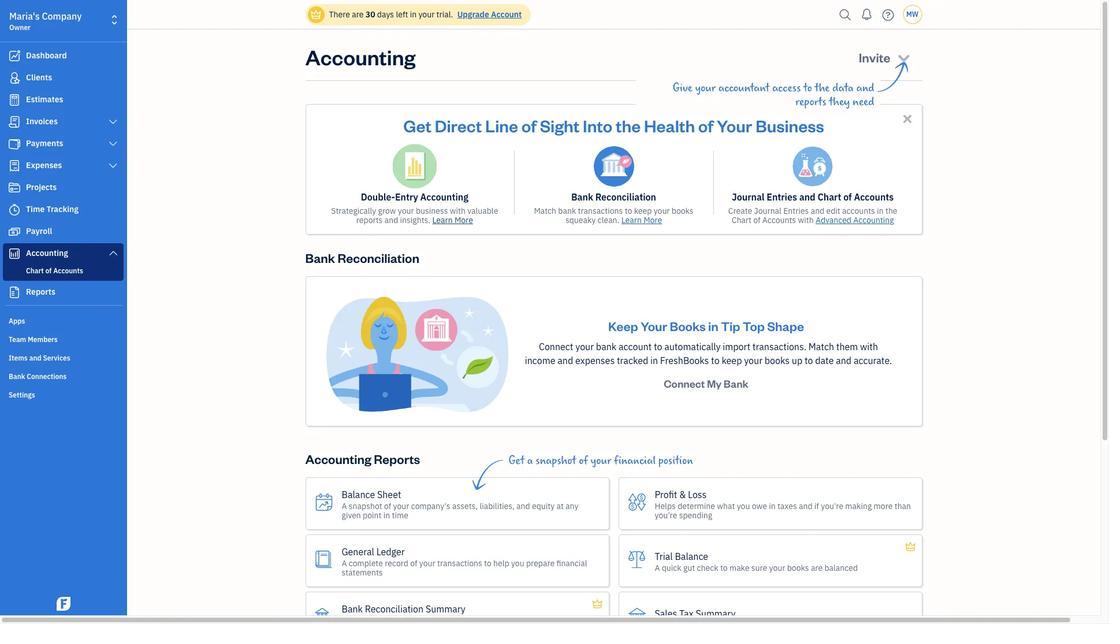 Task type: locate. For each thing, give the bounding box(es) containing it.
more
[[455, 215, 473, 225], [644, 215, 662, 225]]

0 vertical spatial connect
[[539, 341, 573, 352]]

main element
[[0, 0, 156, 615]]

keep inside connect your bank account to automatically import transactions. match them with income and expenses tracked in freshbooks to keep your books up to date and accurate.
[[722, 355, 742, 366]]

1 vertical spatial snapshot
[[349, 501, 382, 511]]

you left owe
[[737, 501, 750, 511]]

in right the tracked
[[651, 355, 658, 366]]

date
[[815, 355, 834, 366]]

1 horizontal spatial keep
[[722, 355, 742, 366]]

2 more from the left
[[644, 215, 662, 225]]

learn
[[432, 215, 453, 225], [622, 215, 642, 225]]

0 horizontal spatial match
[[534, 206, 556, 216]]

and left equity on the bottom of the page
[[517, 501, 530, 511]]

business
[[416, 206, 448, 216]]

0 horizontal spatial learn more
[[432, 215, 473, 225]]

apps
[[9, 317, 25, 325]]

reports up sheet
[[374, 451, 420, 467]]

maria's company owner
[[9, 10, 82, 32]]

connect my bank
[[664, 377, 749, 390]]

1 learn more from the left
[[432, 215, 473, 225]]

books down transactions.
[[765, 355, 790, 366]]

1 chevron large down image from the top
[[108, 117, 118, 127]]

connect your bank account to begin matching your bank transactions image
[[324, 295, 509, 413]]

bank down 'statements' at the left
[[342, 603, 363, 615]]

in right accounts
[[877, 206, 884, 216]]

valuable
[[468, 206, 498, 216]]

to left "make"
[[720, 563, 728, 573]]

reconciliation
[[596, 191, 656, 203], [338, 250, 419, 266], [365, 603, 424, 615]]

1 vertical spatial reports
[[374, 451, 420, 467]]

in right owe
[[769, 501, 776, 511]]

match
[[534, 206, 556, 216], [809, 341, 834, 352]]

with left the valuable
[[450, 206, 466, 216]]

double-entry accounting image
[[393, 144, 437, 188]]

invite
[[859, 49, 891, 65]]

1 more from the left
[[455, 215, 473, 225]]

you're down profit
[[655, 510, 677, 520]]

chevron large down image down payments link
[[108, 161, 118, 170]]

1 horizontal spatial bank reconciliation
[[571, 191, 656, 203]]

balance up 'gut'
[[675, 550, 708, 562]]

1 vertical spatial balance
[[675, 550, 708, 562]]

quick
[[662, 563, 682, 573]]

your down accountant
[[717, 114, 753, 136]]

summary for bank reconciliation summary
[[426, 603, 466, 615]]

0 vertical spatial keep
[[634, 206, 652, 216]]

summary inside button
[[426, 603, 466, 615]]

to right access
[[804, 81, 812, 95]]

chevron large down image inside the invoices 'link'
[[108, 117, 118, 127]]

bank reconciliation summary button
[[305, 592, 609, 624]]

financial inside general ledger a complete record of your transactions to help you prepare financial statements
[[557, 558, 587, 568]]

settings
[[9, 391, 35, 399]]

bank inside match bank transactions to keep your books squeaky clean.
[[558, 206, 576, 216]]

1 vertical spatial are
[[811, 563, 823, 573]]

reports link
[[3, 282, 124, 303]]

0 horizontal spatial transactions
[[437, 558, 482, 568]]

transactions left help
[[437, 558, 482, 568]]

1 learn from the left
[[432, 215, 453, 225]]

a down trial
[[655, 563, 660, 573]]

invoices link
[[3, 112, 124, 132]]

of inside general ledger a complete record of your transactions to help you prepare financial statements
[[410, 558, 417, 568]]

connect down freshbooks
[[664, 377, 705, 390]]

of up accounts
[[844, 191, 852, 203]]

1 horizontal spatial reports
[[374, 451, 420, 467]]

snapshot down sheet
[[349, 501, 382, 511]]

are left 30
[[352, 9, 364, 20]]

reconciliation down 'grow' on the top left of page
[[338, 250, 419, 266]]

0 horizontal spatial are
[[352, 9, 364, 20]]

transactions inside match bank transactions to keep your books squeaky clean.
[[578, 206, 623, 216]]

business
[[756, 114, 824, 136]]

crown image
[[905, 540, 917, 554], [592, 598, 604, 611]]

close image
[[901, 112, 914, 125]]

with up accurate.
[[860, 341, 878, 352]]

get direct line of sight into the health of your business
[[403, 114, 824, 136]]

journal inside create journal entries and edit accounts in the chart of accounts with
[[754, 206, 782, 216]]

1 vertical spatial bank reconciliation
[[305, 250, 419, 266]]

chevron large down image
[[108, 117, 118, 127], [108, 139, 118, 148], [108, 161, 118, 170]]

reports inside give your accountant access to the data and reports they need
[[796, 95, 827, 109]]

chevron large down image
[[108, 248, 118, 258]]

get left a
[[509, 454, 525, 468]]

accounts up accounts
[[854, 191, 894, 203]]

1 horizontal spatial snapshot
[[536, 454, 576, 468]]

with inside connect your bank account to automatically import transactions. match them with income and expenses tracked in freshbooks to keep your books up to date and accurate.
[[860, 341, 878, 352]]

reports down chart of accounts
[[26, 287, 55, 297]]

1 vertical spatial connect
[[664, 377, 705, 390]]

in left the time
[[384, 510, 390, 520]]

time tracking link
[[3, 199, 124, 220]]

0 horizontal spatial bank reconciliation
[[305, 250, 419, 266]]

sight
[[540, 114, 580, 136]]

financial left position
[[614, 454, 656, 468]]

0 horizontal spatial learn
[[432, 215, 453, 225]]

0 vertical spatial you
[[737, 501, 750, 511]]

0 vertical spatial chevron large down image
[[108, 117, 118, 127]]

learn right insights.
[[432, 215, 453, 225]]

a inside general ledger a complete record of your transactions to help you prepare financial statements
[[342, 558, 347, 568]]

double-entry accounting
[[361, 191, 469, 203]]

0 vertical spatial bank
[[558, 206, 576, 216]]

0 horizontal spatial crown image
[[592, 598, 604, 611]]

a for general ledger
[[342, 558, 347, 568]]

accounts down accounting link
[[53, 266, 83, 275]]

connect
[[539, 341, 573, 352], [664, 377, 705, 390]]

more right the business
[[455, 215, 473, 225]]

payments link
[[3, 133, 124, 154]]

go to help image
[[879, 6, 898, 23]]

2 horizontal spatial accounts
[[854, 191, 894, 203]]

a for balance sheet
[[342, 501, 347, 511]]

1 horizontal spatial bank
[[596, 341, 617, 352]]

spending
[[679, 510, 713, 520]]

2 vertical spatial accounts
[[53, 266, 83, 275]]

keep down 'import'
[[722, 355, 742, 366]]

maria's
[[9, 10, 40, 22]]

0 horizontal spatial with
[[450, 206, 466, 216]]

and left if
[[799, 501, 813, 511]]

in
[[410, 9, 417, 20], [877, 206, 884, 216], [708, 318, 719, 334], [651, 355, 658, 366], [769, 501, 776, 511], [384, 510, 390, 520]]

journal up create
[[732, 191, 765, 203]]

1 vertical spatial accounts
[[763, 215, 796, 225]]

2 vertical spatial chart
[[26, 266, 44, 275]]

2 horizontal spatial chart
[[818, 191, 842, 203]]

of down accounting link
[[45, 266, 52, 275]]

of right create
[[754, 215, 761, 225]]

the right the into on the top right
[[616, 114, 641, 136]]

30
[[366, 9, 375, 20]]

reconciliation up match bank transactions to keep your books squeaky clean.
[[596, 191, 656, 203]]

bank reconciliation
[[571, 191, 656, 203], [305, 250, 419, 266]]

entry
[[395, 191, 418, 203]]

bank reconciliation up match bank transactions to keep your books squeaky clean.
[[571, 191, 656, 203]]

0 horizontal spatial the
[[616, 114, 641, 136]]

0 horizontal spatial chart
[[26, 266, 44, 275]]

journal entries and chart of accounts image
[[793, 146, 833, 187]]

2 learn more from the left
[[622, 215, 662, 225]]

0 horizontal spatial reports
[[356, 215, 383, 225]]

of right a
[[579, 454, 588, 468]]

2 vertical spatial reconciliation
[[365, 603, 424, 615]]

learn more for double-entry accounting
[[432, 215, 473, 225]]

books
[[670, 318, 706, 334]]

summary right tax
[[696, 608, 736, 619]]

connect up income
[[539, 341, 573, 352]]

reconciliation down record
[[365, 603, 424, 615]]

members
[[28, 335, 58, 344]]

0 vertical spatial the
[[815, 81, 830, 95]]

learn more
[[432, 215, 473, 225], [622, 215, 662, 225]]

bank up expenses at the bottom right of the page
[[596, 341, 617, 352]]

0 vertical spatial reports
[[796, 95, 827, 109]]

2 vertical spatial the
[[886, 206, 898, 216]]

chart inside main element
[[26, 266, 44, 275]]

0 vertical spatial financial
[[614, 454, 656, 468]]

match left the "squeaky"
[[534, 206, 556, 216]]

0 horizontal spatial reports
[[26, 287, 55, 297]]

you're right if
[[821, 501, 844, 511]]

bank reconciliation summary
[[342, 603, 466, 615]]

0 horizontal spatial you
[[511, 558, 524, 568]]

money image
[[8, 226, 21, 237]]

complete
[[349, 558, 383, 568]]

invoices
[[26, 116, 58, 127]]

entries inside create journal entries and edit accounts in the chart of accounts with
[[784, 206, 809, 216]]

strategically
[[331, 206, 376, 216]]

snapshot right a
[[536, 454, 576, 468]]

up
[[792, 355, 803, 366]]

learn right the clean.
[[622, 215, 642, 225]]

crown image
[[310, 8, 322, 21]]

to right the clean.
[[625, 206, 632, 216]]

of right health at right
[[698, 114, 714, 136]]

keep inside match bank transactions to keep your books squeaky clean.
[[634, 206, 652, 216]]

a left point
[[342, 501, 347, 511]]

1 horizontal spatial you
[[737, 501, 750, 511]]

connect inside button
[[664, 377, 705, 390]]

tax
[[680, 608, 694, 619]]

edit
[[827, 206, 841, 216]]

entries down journal entries and chart of accounts
[[784, 206, 809, 216]]

ledger
[[377, 546, 405, 557]]

your
[[717, 114, 753, 136], [641, 318, 667, 334]]

0 horizontal spatial bank
[[558, 206, 576, 216]]

in left tip
[[708, 318, 719, 334]]

0 vertical spatial books
[[672, 206, 694, 216]]

1 horizontal spatial chart
[[732, 215, 752, 225]]

0 horizontal spatial financial
[[557, 558, 587, 568]]

accounts right create
[[763, 215, 796, 225]]

3 chevron large down image from the top
[[108, 161, 118, 170]]

2 vertical spatial chevron large down image
[[108, 161, 118, 170]]

taxes
[[778, 501, 797, 511]]

to left help
[[484, 558, 492, 568]]

bank reconciliation down strategically
[[305, 250, 419, 266]]

and up need
[[857, 81, 875, 95]]

0 horizontal spatial you're
[[655, 510, 677, 520]]

payroll
[[26, 226, 52, 236]]

0 vertical spatial accounts
[[854, 191, 894, 203]]

1 vertical spatial your
[[641, 318, 667, 334]]

2 chevron large down image from the top
[[108, 139, 118, 148]]

1 vertical spatial the
[[616, 114, 641, 136]]

transactions
[[578, 206, 623, 216], [437, 558, 482, 568]]

1 horizontal spatial with
[[798, 215, 814, 225]]

0 horizontal spatial snapshot
[[349, 501, 382, 511]]

0 vertical spatial match
[[534, 206, 556, 216]]

reports inside main element
[[26, 287, 55, 297]]

tracked
[[617, 355, 648, 366]]

payment image
[[8, 138, 21, 150]]

shape
[[767, 318, 804, 334]]

and up create journal entries and edit accounts in the chart of accounts with
[[800, 191, 816, 203]]

in right left
[[410, 9, 417, 20]]

1 vertical spatial get
[[509, 454, 525, 468]]

bank inside connect your bank account to automatically import transactions. match them with income and expenses tracked in freshbooks to keep your books up to date and accurate.
[[596, 341, 617, 352]]

more right the clean.
[[644, 215, 662, 225]]

chevrondown image
[[896, 49, 912, 65]]

dashboard
[[26, 50, 67, 61]]

to
[[804, 81, 812, 95], [625, 206, 632, 216], [654, 341, 662, 352], [711, 355, 720, 366], [805, 355, 813, 366], [484, 558, 492, 568], [720, 563, 728, 573]]

2 vertical spatial books
[[787, 563, 809, 573]]

and left insights.
[[385, 215, 398, 225]]

2 horizontal spatial with
[[860, 341, 878, 352]]

you're
[[821, 501, 844, 511], [655, 510, 677, 520]]

equity
[[532, 501, 555, 511]]

transactions inside general ledger a complete record of your transactions to help you prepare financial statements
[[437, 558, 482, 568]]

0 vertical spatial transactions
[[578, 206, 623, 216]]

entries up create journal entries and edit accounts in the chart of accounts with
[[767, 191, 797, 203]]

1 vertical spatial reports
[[356, 215, 383, 225]]

0 vertical spatial crown image
[[905, 540, 917, 554]]

to right account
[[654, 341, 662, 352]]

books left create
[[672, 206, 694, 216]]

chart
[[818, 191, 842, 203], [732, 215, 752, 225], [26, 266, 44, 275]]

and inside create journal entries and edit accounts in the chart of accounts with
[[811, 206, 825, 216]]

and down journal entries and chart of accounts
[[811, 206, 825, 216]]

your inside trial balance a quick gut check to make sure your books are balanced
[[769, 563, 786, 573]]

loss
[[688, 489, 707, 500]]

with down journal entries and chart of accounts
[[798, 215, 814, 225]]

entries
[[767, 191, 797, 203], [784, 206, 809, 216]]

summary down general ledger a complete record of your transactions to help you prepare financial statements
[[426, 603, 466, 615]]

dashboard link
[[3, 46, 124, 66]]

top
[[743, 318, 765, 334]]

of right record
[[410, 558, 417, 568]]

any
[[566, 501, 579, 511]]

expenses link
[[3, 155, 124, 176]]

1 vertical spatial match
[[809, 341, 834, 352]]

search image
[[836, 6, 855, 23]]

to up the my
[[711, 355, 720, 366]]

keep right the clean.
[[634, 206, 652, 216]]

1 vertical spatial books
[[765, 355, 790, 366]]

1 horizontal spatial match
[[809, 341, 834, 352]]

your up account
[[641, 318, 667, 334]]

a down "general"
[[342, 558, 347, 568]]

1 vertical spatial bank
[[596, 341, 617, 352]]

account
[[491, 9, 522, 20]]

a for trial balance
[[655, 563, 660, 573]]

projects link
[[3, 177, 124, 198]]

1 horizontal spatial accounts
[[763, 215, 796, 225]]

days
[[377, 9, 394, 20]]

learn for entry
[[432, 215, 453, 225]]

books right the sure
[[787, 563, 809, 573]]

create
[[729, 206, 752, 216]]

income
[[525, 355, 556, 366]]

of down sheet
[[384, 501, 391, 511]]

than
[[895, 501, 911, 511]]

accounting inside main element
[[26, 248, 68, 258]]

0 horizontal spatial balance
[[342, 489, 375, 500]]

to inside give your accountant access to the data and reports they need
[[804, 81, 812, 95]]

1 horizontal spatial learn more
[[622, 215, 662, 225]]

to inside match bank transactions to keep your books squeaky clean.
[[625, 206, 632, 216]]

1 vertical spatial journal
[[754, 206, 782, 216]]

1 vertical spatial transactions
[[437, 558, 482, 568]]

notifications image
[[858, 3, 876, 26]]

the right accounts
[[886, 206, 898, 216]]

1 vertical spatial keep
[[722, 355, 742, 366]]

learn more right insights.
[[432, 215, 473, 225]]

crown image for bank reconciliation summary
[[592, 598, 604, 611]]

1 horizontal spatial crown image
[[905, 540, 917, 554]]

0 horizontal spatial get
[[403, 114, 432, 136]]

0 vertical spatial balance
[[342, 489, 375, 500]]

1 horizontal spatial balance
[[675, 550, 708, 562]]

and inside profit & loss helps determine what you owe in taxes and if you're making more than you're spending
[[799, 501, 813, 511]]

and right 'items' at the bottom of page
[[29, 354, 41, 362]]

you right help
[[511, 558, 524, 568]]

bank left the clean.
[[558, 206, 576, 216]]

a inside balance sheet a snapshot of your company's assets, liabilities, and equity at any given point in time
[[342, 501, 347, 511]]

of inside create journal entries and edit accounts in the chart of accounts with
[[754, 215, 761, 225]]

of inside main element
[[45, 266, 52, 275]]

chevron large down image down estimates link
[[108, 117, 118, 127]]

2 horizontal spatial the
[[886, 206, 898, 216]]

reports
[[796, 95, 827, 109], [356, 215, 383, 225]]

freshbooks
[[660, 355, 709, 366]]

0 horizontal spatial your
[[641, 318, 667, 334]]

0 horizontal spatial keep
[[634, 206, 652, 216]]

a inside trial balance a quick gut check to make sure your books are balanced
[[655, 563, 660, 573]]

0 horizontal spatial more
[[455, 215, 473, 225]]

0 vertical spatial get
[[403, 114, 432, 136]]

accounts inside main element
[[53, 266, 83, 275]]

learn more right the clean.
[[622, 215, 662, 225]]

profit
[[655, 489, 677, 500]]

the left data
[[815, 81, 830, 95]]

reports down access
[[796, 95, 827, 109]]

transactions.
[[753, 341, 807, 352]]

1 horizontal spatial transactions
[[578, 206, 623, 216]]

journal right create
[[754, 206, 782, 216]]

1 vertical spatial entries
[[784, 206, 809, 216]]

transactions down bank reconciliation image
[[578, 206, 623, 216]]

books inside match bank transactions to keep your books squeaky clean.
[[672, 206, 694, 216]]

connect for your
[[539, 341, 573, 352]]

accounting
[[305, 43, 416, 70], [420, 191, 469, 203], [854, 215, 894, 225], [26, 248, 68, 258], [305, 451, 372, 467]]

learn more for bank reconciliation
[[622, 215, 662, 225]]

clients
[[26, 72, 52, 83]]

services
[[43, 354, 70, 362]]

financial right prepare
[[557, 558, 587, 568]]

0 vertical spatial your
[[717, 114, 753, 136]]

are left balanced
[[811, 563, 823, 573]]

0 horizontal spatial accounts
[[53, 266, 83, 275]]

bank connections link
[[3, 367, 124, 385]]

keep
[[634, 206, 652, 216], [722, 355, 742, 366]]

chevron large down image for invoices
[[108, 117, 118, 127]]

1 vertical spatial chart
[[732, 215, 752, 225]]

reports down "double-"
[[356, 215, 383, 225]]

the inside give your accountant access to the data and reports they need
[[815, 81, 830, 95]]

sales tax summary link
[[619, 592, 922, 624]]

1 horizontal spatial are
[[811, 563, 823, 573]]

chevron large down image up expenses link on the top of page
[[108, 139, 118, 148]]

match up the date
[[809, 341, 834, 352]]

bank down strategically
[[305, 250, 335, 266]]

you
[[737, 501, 750, 511], [511, 558, 524, 568]]

of right line
[[522, 114, 537, 136]]

time
[[26, 204, 45, 214]]

1 horizontal spatial more
[[644, 215, 662, 225]]

1 horizontal spatial reports
[[796, 95, 827, 109]]

connect for my
[[664, 377, 705, 390]]

1 horizontal spatial your
[[717, 114, 753, 136]]

1 vertical spatial chevron large down image
[[108, 139, 118, 148]]

determine
[[678, 501, 715, 511]]

balance up the 'given'
[[342, 489, 375, 500]]

1 vertical spatial crown image
[[592, 598, 604, 611]]

snapshot
[[536, 454, 576, 468], [349, 501, 382, 511]]

0 horizontal spatial summary
[[426, 603, 466, 615]]

1 horizontal spatial learn
[[622, 215, 642, 225]]

2 learn from the left
[[622, 215, 642, 225]]

and right income
[[558, 355, 573, 366]]

get up double-entry accounting image
[[403, 114, 432, 136]]

1 vertical spatial you
[[511, 558, 524, 568]]

chart of accounts link
[[5, 264, 121, 278]]

connect inside connect your bank account to automatically import transactions. match them with income and expenses tracked in freshbooks to keep your books up to date and accurate.
[[539, 341, 573, 352]]

bank down 'items' at the bottom of page
[[9, 372, 25, 381]]



Task type: describe. For each thing, give the bounding box(es) containing it.
you inside profit & loss helps determine what you owe in taxes and if you're making more than you're spending
[[737, 501, 750, 511]]

advanced
[[816, 215, 852, 225]]

freshbooks image
[[54, 597, 73, 611]]

expenses
[[575, 355, 615, 366]]

health
[[644, 114, 695, 136]]

gut
[[684, 563, 695, 573]]

general
[[342, 546, 374, 557]]

they
[[829, 95, 850, 109]]

access
[[772, 81, 801, 95]]

statements
[[342, 567, 383, 578]]

accounting link
[[3, 243, 124, 264]]

liabilities,
[[480, 501, 515, 511]]

general ledger a complete record of your transactions to help you prepare financial statements
[[342, 546, 587, 578]]

team members link
[[3, 331, 124, 348]]

make
[[730, 563, 750, 573]]

owe
[[752, 501, 767, 511]]

books inside connect your bank account to automatically import transactions. match them with income and expenses tracked in freshbooks to keep your books up to date and accurate.
[[765, 355, 790, 366]]

more for double-entry accounting
[[455, 215, 473, 225]]

estimates
[[26, 94, 63, 105]]

team
[[9, 335, 26, 344]]

are inside trial balance a quick gut check to make sure your books are balanced
[[811, 563, 823, 573]]

connect my bank button
[[654, 372, 759, 395]]

trial.
[[437, 9, 453, 20]]

account
[[619, 341, 652, 352]]

tracking
[[47, 204, 79, 214]]

in inside profit & loss helps determine what you owe in taxes and if you're making more than you're spending
[[769, 501, 776, 511]]

0 vertical spatial snapshot
[[536, 454, 576, 468]]

invite button
[[849, 43, 922, 71]]

time tracking
[[26, 204, 79, 214]]

accounting reports
[[305, 451, 420, 467]]

of inside balance sheet a snapshot of your company's assets, liabilities, and equity at any given point in time
[[384, 501, 391, 511]]

chevron large down image for payments
[[108, 139, 118, 148]]

the inside create journal entries and edit accounts in the chart of accounts with
[[886, 206, 898, 216]]

your inside general ledger a complete record of your transactions to help you prepare financial statements
[[419, 558, 435, 568]]

your inside strategically grow your business with valuable reports and insights.
[[398, 206, 414, 216]]

give your accountant access to the data and reports they need
[[673, 81, 875, 109]]

need
[[853, 95, 875, 109]]

balanced
[[825, 563, 858, 573]]

at
[[557, 501, 564, 511]]

0 vertical spatial bank reconciliation
[[571, 191, 656, 203]]

0 vertical spatial chart
[[818, 191, 842, 203]]

into
[[583, 114, 613, 136]]

get for get a snapshot of your financial position
[[509, 454, 525, 468]]

what
[[717, 501, 735, 511]]

keep your books in tip top shape
[[608, 318, 804, 334]]

expenses
[[26, 160, 62, 170]]

upgrade account link
[[455, 9, 522, 20]]

client image
[[8, 72, 21, 84]]

line
[[485, 114, 518, 136]]

0 vertical spatial reconciliation
[[596, 191, 656, 203]]

profit & loss helps determine what you owe in taxes and if you're making more than you're spending
[[655, 489, 911, 520]]

more for bank reconciliation
[[644, 215, 662, 225]]

in inside connect your bank account to automatically import transactions. match them with income and expenses tracked in freshbooks to keep your books up to date and accurate.
[[651, 355, 658, 366]]

position
[[659, 454, 693, 468]]

timer image
[[8, 204, 21, 216]]

assets,
[[452, 501, 478, 511]]

invoice image
[[8, 116, 21, 128]]

books inside trial balance a quick gut check to make sure your books are balanced
[[787, 563, 809, 573]]

squeaky
[[566, 215, 596, 225]]

them
[[837, 341, 858, 352]]

sure
[[752, 563, 768, 573]]

crown image for trial balance
[[905, 540, 917, 554]]

chevron large down image for expenses
[[108, 161, 118, 170]]

settings link
[[3, 386, 124, 403]]

my
[[707, 377, 722, 390]]

with inside strategically grow your business with valuable reports and insights.
[[450, 206, 466, 216]]

summary for sales tax summary
[[696, 608, 736, 619]]

1 horizontal spatial you're
[[821, 501, 844, 511]]

estimate image
[[8, 94, 21, 106]]

and down them
[[836, 355, 852, 366]]

given
[[342, 510, 361, 520]]

report image
[[8, 287, 21, 298]]

grow
[[378, 206, 396, 216]]

project image
[[8, 182, 21, 194]]

snapshot inside balance sheet a snapshot of your company's assets, liabilities, and equity at any given point in time
[[349, 501, 382, 511]]

match inside connect your bank account to automatically import transactions. match them with income and expenses tracked in freshbooks to keep your books up to date and accurate.
[[809, 341, 834, 352]]

in inside balance sheet a snapshot of your company's assets, liabilities, and equity at any given point in time
[[384, 510, 390, 520]]

to inside general ledger a complete record of your transactions to help you prepare financial statements
[[484, 558, 492, 568]]

point
[[363, 510, 382, 520]]

1 vertical spatial reconciliation
[[338, 250, 419, 266]]

and inside give your accountant access to the data and reports they need
[[857, 81, 875, 95]]

making
[[846, 501, 872, 511]]

record
[[385, 558, 408, 568]]

if
[[815, 501, 819, 511]]

expense image
[[8, 160, 21, 172]]

more
[[874, 501, 893, 511]]

bank reconciliation image
[[594, 146, 634, 187]]

reconciliation inside button
[[365, 603, 424, 615]]

automatically
[[665, 341, 721, 352]]

bank inside main element
[[9, 372, 25, 381]]

apps link
[[3, 312, 124, 329]]

0 vertical spatial are
[[352, 9, 364, 20]]

payroll link
[[3, 221, 124, 242]]

balance inside trial balance a quick gut check to make sure your books are balanced
[[675, 550, 708, 562]]

mw
[[907, 10, 919, 18]]

strategically grow your business with valuable reports and insights.
[[331, 206, 498, 225]]

and inside strategically grow your business with valuable reports and insights.
[[385, 215, 398, 225]]

dashboard image
[[8, 50, 21, 62]]

0 vertical spatial entries
[[767, 191, 797, 203]]

a
[[527, 454, 533, 468]]

balance inside balance sheet a snapshot of your company's assets, liabilities, and equity at any given point in time
[[342, 489, 375, 500]]

&
[[680, 489, 686, 500]]

import
[[723, 341, 751, 352]]

payments
[[26, 138, 63, 148]]

sales tax summary
[[655, 608, 736, 619]]

there are 30 days left in your trial. upgrade account
[[329, 9, 522, 20]]

you inside general ledger a complete record of your transactions to help you prepare financial statements
[[511, 558, 524, 568]]

chart inside create journal entries and edit accounts in the chart of accounts with
[[732, 215, 752, 225]]

to right up
[[805, 355, 813, 366]]

projects
[[26, 182, 57, 192]]

your inside balance sheet a snapshot of your company's assets, liabilities, and equity at any given point in time
[[393, 501, 409, 511]]

chart image
[[8, 248, 21, 259]]

connections
[[27, 372, 67, 381]]

balance sheet a snapshot of your company's assets, liabilities, and equity at any given point in time
[[342, 489, 579, 520]]

upgrade
[[457, 9, 489, 20]]

match inside match bank transactions to keep your books squeaky clean.
[[534, 206, 556, 216]]

accounts
[[842, 206, 875, 216]]

data
[[833, 81, 854, 95]]

and inside balance sheet a snapshot of your company's assets, liabilities, and equity at any given point in time
[[517, 501, 530, 511]]

check
[[697, 563, 719, 573]]

to inside trial balance a quick gut check to make sure your books are balanced
[[720, 563, 728, 573]]

with inside create journal entries and edit accounts in the chart of accounts with
[[798, 215, 814, 225]]

direct
[[435, 114, 482, 136]]

estimates link
[[3, 90, 124, 110]]

team members
[[9, 335, 58, 344]]

and inside main element
[[29, 354, 41, 362]]

accounts inside create journal entries and edit accounts in the chart of accounts with
[[763, 215, 796, 225]]

bank right the my
[[724, 377, 749, 390]]

bank up the "squeaky"
[[571, 191, 593, 203]]

1 horizontal spatial financial
[[614, 454, 656, 468]]

trial
[[655, 550, 673, 562]]

get for get direct line of sight into the health of your business
[[403, 114, 432, 136]]

items and services link
[[3, 349, 124, 366]]

your inside match bank transactions to keep your books squeaky clean.
[[654, 206, 670, 216]]

items and services
[[9, 354, 70, 362]]

0 vertical spatial journal
[[732, 191, 765, 203]]

reports inside strategically grow your business with valuable reports and insights.
[[356, 215, 383, 225]]

create journal entries and edit accounts in the chart of accounts with
[[729, 206, 898, 225]]

learn for reconciliation
[[622, 215, 642, 225]]

your inside give your accountant access to the data and reports they need
[[695, 81, 716, 95]]

mw button
[[903, 5, 922, 24]]

in inside create journal entries and edit accounts in the chart of accounts with
[[877, 206, 884, 216]]

left
[[396, 9, 408, 20]]

prepare
[[526, 558, 555, 568]]



Task type: vqa. For each thing, say whether or not it's contained in the screenshot.
your inside give your accountant access to the data and reports they need
yes



